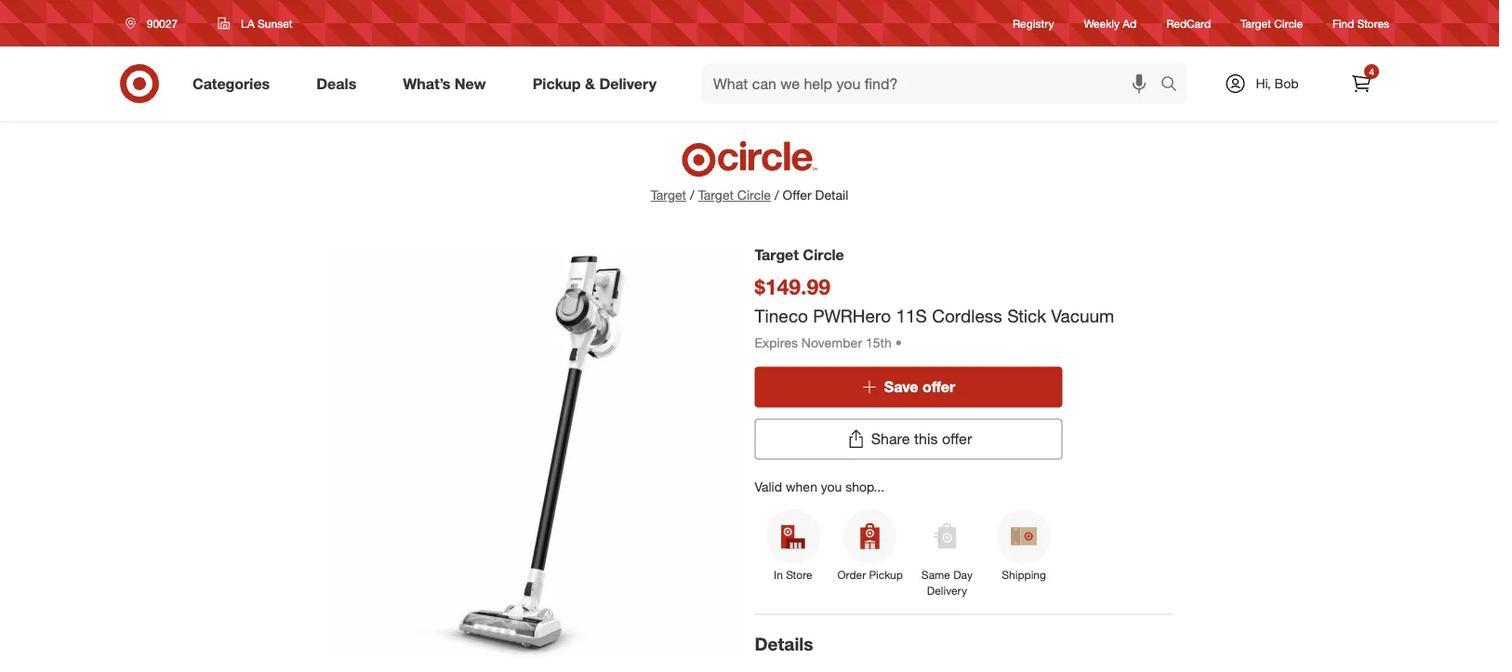 Task type: vqa. For each thing, say whether or not it's contained in the screenshot.
pick up at spring valley
no



Task type: describe. For each thing, give the bounding box(es) containing it.
save offer button
[[755, 367, 1063, 408]]

0 vertical spatial target circle
[[1241, 16, 1303, 30]]

redcard link
[[1167, 15, 1211, 31]]

expires
[[755, 335, 798, 351]]

search button
[[1153, 63, 1197, 108]]

weekly
[[1084, 16, 1120, 30]]

november
[[802, 335, 862, 351]]

in store
[[774, 568, 813, 582]]

search
[[1153, 76, 1197, 94]]

order pickup
[[838, 568, 903, 582]]

target up hi,
[[1241, 16, 1272, 30]]

new
[[455, 74, 486, 93]]

pickup & delivery
[[533, 74, 657, 93]]

you
[[821, 479, 842, 495]]

pwrhero
[[813, 305, 891, 326]]

when
[[786, 479, 818, 495]]

shipping
[[1002, 568, 1046, 582]]

what's new link
[[387, 63, 509, 104]]

deals
[[317, 74, 357, 93]]

stick
[[1008, 305, 1047, 326]]

2 horizontal spatial circle
[[1275, 16, 1303, 30]]

same day delivery
[[922, 568, 973, 598]]

order
[[838, 568, 866, 582]]

stores
[[1358, 16, 1390, 30]]

delivery for &
[[599, 74, 657, 93]]

target link
[[651, 187, 687, 203]]

target left target circle button
[[651, 187, 687, 203]]

&
[[585, 74, 595, 93]]

la sunset
[[241, 16, 293, 30]]

what's new
[[403, 74, 486, 93]]

find stores
[[1333, 16, 1390, 30]]

hi,
[[1256, 75, 1271, 92]]

15th
[[866, 335, 892, 351]]

weekly ad link
[[1084, 15, 1137, 31]]

sunset
[[258, 16, 293, 30]]

1 / from the left
[[690, 187, 695, 203]]

4
[[1370, 66, 1375, 77]]

share this offer
[[871, 430, 972, 448]]

details
[[755, 634, 813, 655]]

0 vertical spatial target circle link
[[1241, 15, 1303, 31]]

vacuum
[[1052, 305, 1115, 326]]

$149.99
[[755, 274, 831, 300]]

tineco
[[755, 305, 808, 326]]

pickup & delivery link
[[517, 63, 680, 104]]



Task type: locate. For each thing, give the bounding box(es) containing it.
save
[[885, 378, 919, 396]]

target circle up $149.99
[[755, 246, 844, 264]]

redcard
[[1167, 16, 1211, 30]]

cordless
[[932, 305, 1003, 326]]

pickup
[[533, 74, 581, 93], [869, 568, 903, 582]]

hi, bob
[[1256, 75, 1299, 92]]

1 vertical spatial circle
[[738, 187, 771, 203]]

shop...
[[846, 479, 885, 495]]

1 horizontal spatial /
[[775, 187, 779, 203]]

2 vertical spatial circle
[[803, 246, 844, 264]]

1 vertical spatial offer
[[942, 430, 972, 448]]

4 link
[[1341, 63, 1382, 104]]

circle up $149.99
[[803, 246, 844, 264]]

delivery right the &
[[599, 74, 657, 93]]

find stores link
[[1333, 15, 1390, 31]]

11s
[[896, 305, 927, 326]]

delivery inside same day delivery
[[927, 584, 967, 598]]

circle left find
[[1275, 16, 1303, 30]]

registry link
[[1013, 15, 1055, 31]]

offer right this
[[942, 430, 972, 448]]

share
[[871, 430, 910, 448]]

circle down target circle logo
[[738, 187, 771, 203]]

weekly ad
[[1084, 16, 1137, 30]]

90027
[[147, 16, 178, 30]]

$149.99 tineco pwrhero 11s cordless stick vacuum expires november 15th •
[[755, 274, 1115, 351]]

1 horizontal spatial pickup
[[869, 568, 903, 582]]

What can we help you find? suggestions appear below search field
[[702, 63, 1166, 104]]

in
[[774, 568, 783, 582]]

1 horizontal spatial delivery
[[927, 584, 967, 598]]

categories link
[[177, 63, 293, 104]]

valid when you shop...
[[755, 479, 885, 495]]

detail
[[815, 187, 849, 203]]

target / target circle / offer detail
[[651, 187, 849, 203]]

offer
[[783, 187, 812, 203]]

pickup left the &
[[533, 74, 581, 93]]

this
[[914, 430, 938, 448]]

target circle link up hi, bob
[[1241, 15, 1303, 31]]

bob
[[1275, 75, 1299, 92]]

0 horizontal spatial target circle
[[755, 246, 844, 264]]

same
[[922, 568, 951, 582]]

90027 button
[[113, 7, 198, 40]]

0 horizontal spatial pickup
[[533, 74, 581, 93]]

deals link
[[301, 63, 380, 104]]

registry
[[1013, 16, 1055, 30]]

what's
[[403, 74, 451, 93]]

1 horizontal spatial circle
[[803, 246, 844, 264]]

target circle logo image
[[679, 140, 821, 179]]

target
[[1241, 16, 1272, 30], [651, 187, 687, 203], [698, 187, 734, 203], [755, 246, 799, 264]]

0 horizontal spatial circle
[[738, 187, 771, 203]]

target up $149.99
[[755, 246, 799, 264]]

valid
[[755, 479, 782, 495]]

la sunset button
[[206, 7, 312, 40]]

day
[[954, 568, 973, 582]]

1 horizontal spatial target circle link
[[1241, 15, 1303, 31]]

circle
[[1275, 16, 1303, 30], [738, 187, 771, 203], [803, 246, 844, 264]]

delivery
[[599, 74, 657, 93], [927, 584, 967, 598]]

delivery for day
[[927, 584, 967, 598]]

save offer
[[885, 378, 956, 396]]

pickup right order
[[869, 568, 903, 582]]

store
[[786, 568, 813, 582]]

offer
[[923, 378, 956, 396], [942, 430, 972, 448]]

0 vertical spatial pickup
[[533, 74, 581, 93]]

•
[[896, 335, 902, 351]]

1 vertical spatial pickup
[[869, 568, 903, 582]]

la
[[241, 16, 255, 30]]

1 vertical spatial target circle link
[[698, 186, 771, 205]]

1 vertical spatial delivery
[[927, 584, 967, 598]]

target circle up hi, bob
[[1241, 16, 1303, 30]]

find
[[1333, 16, 1355, 30]]

target circle link down target circle logo
[[698, 186, 771, 205]]

target right 'target' link at the left top of page
[[698, 187, 734, 203]]

offer right the save
[[923, 378, 956, 396]]

share this offer button
[[755, 419, 1063, 460]]

1 vertical spatial target circle
[[755, 246, 844, 264]]

target circle
[[1241, 16, 1303, 30], [755, 246, 844, 264]]

0 vertical spatial circle
[[1275, 16, 1303, 30]]

categories
[[193, 74, 270, 93]]

1 horizontal spatial target circle
[[1241, 16, 1303, 30]]

0 vertical spatial offer
[[923, 378, 956, 396]]

/
[[690, 187, 695, 203], [775, 187, 779, 203]]

2 / from the left
[[775, 187, 779, 203]]

/ right 'target' link at the left top of page
[[690, 187, 695, 203]]

/ left offer
[[775, 187, 779, 203]]

0 horizontal spatial delivery
[[599, 74, 657, 93]]

0 vertical spatial delivery
[[599, 74, 657, 93]]

target circle button
[[698, 186, 771, 205]]

0 horizontal spatial target circle link
[[698, 186, 771, 205]]

ad
[[1123, 16, 1137, 30]]

delivery down same
[[927, 584, 967, 598]]

target circle link
[[1241, 15, 1303, 31], [698, 186, 771, 205]]

0 horizontal spatial /
[[690, 187, 695, 203]]



